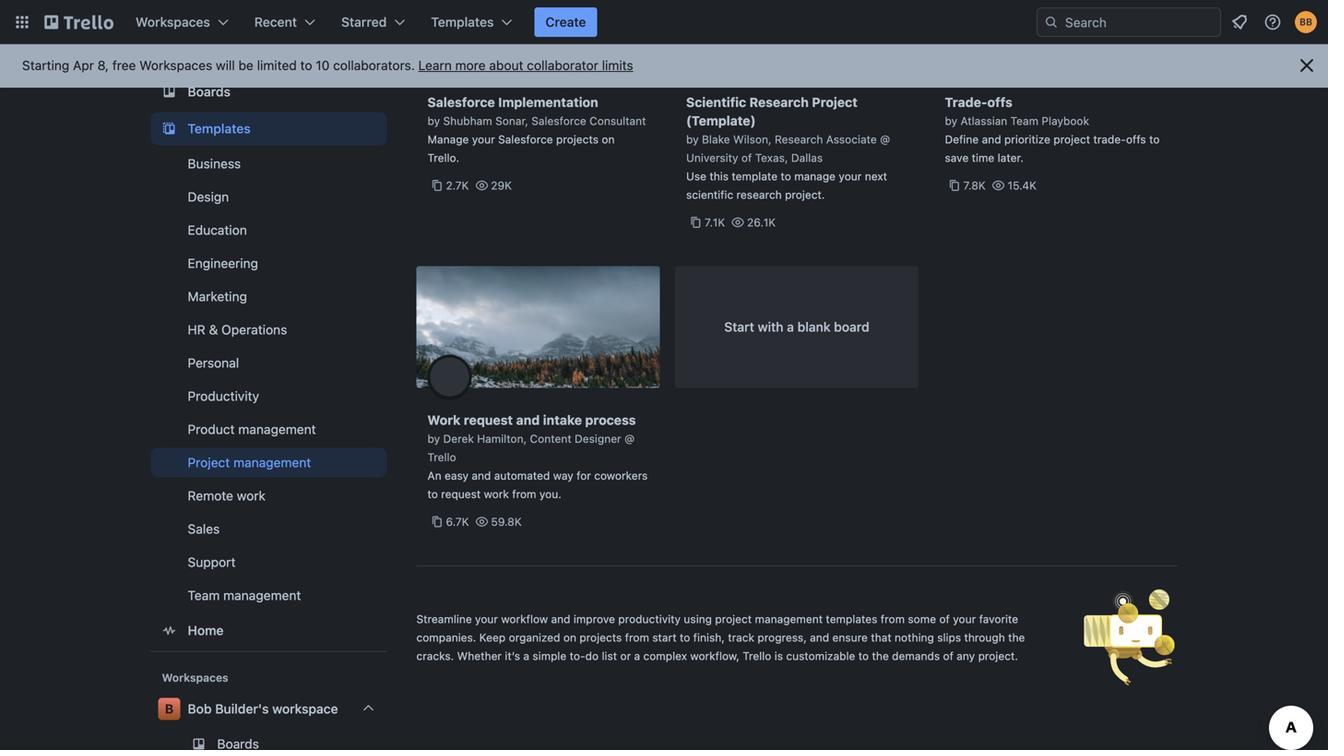 Task type: vqa. For each thing, say whether or not it's contained in the screenshot.
ADD image on the top left of page
no



Task type: describe. For each thing, give the bounding box(es) containing it.
start
[[724, 319, 755, 334]]

productivity
[[618, 613, 681, 626]]

0 notifications image
[[1229, 11, 1251, 33]]

bob builder's workspace
[[188, 701, 338, 716]]

bob
[[188, 701, 212, 716]]

10
[[316, 58, 330, 73]]

learn
[[418, 58, 452, 73]]

some
[[908, 613, 937, 626]]

business
[[188, 156, 241, 171]]

more
[[455, 58, 486, 73]]

later.
[[998, 151, 1024, 164]]

atlassian
[[961, 114, 1008, 127]]

of inside scientific research project (template) by blake wilson, research associate @ university of texas, dallas use this template to manage your next scientific research project.
[[742, 151, 752, 164]]

hr & operations
[[188, 322, 287, 337]]

(template)
[[686, 113, 756, 128]]

a inside button
[[787, 319, 794, 334]]

2 vertical spatial salesforce
[[498, 133, 553, 146]]

scientific research project (template) by blake wilson, research associate @ university of texas, dallas use this template to manage your next scientific research project.
[[686, 95, 890, 201]]

templates link
[[151, 112, 387, 145]]

project management icon image
[[1059, 590, 1178, 686]]

templates inside dropdown button
[[431, 14, 494, 30]]

salesforce implementation by shubham sonar, salesforce consultant manage your salesforce projects on trello.
[[428, 95, 646, 164]]

workflow,
[[690, 650, 740, 662]]

product management link
[[151, 415, 387, 444]]

favorite
[[979, 613, 1019, 626]]

business link
[[151, 149, 387, 178]]

and right easy
[[472, 469, 491, 482]]

work
[[428, 412, 461, 428]]

improve
[[574, 613, 615, 626]]

free
[[112, 58, 136, 73]]

nothing
[[895, 631, 934, 644]]

intake
[[543, 412, 582, 428]]

primary element
[[0, 0, 1329, 44]]

limits
[[602, 58, 634, 73]]

about
[[489, 58, 524, 73]]

on inside streamline your workflow and improve productivity using project management templates from some of your favorite companies. keep organized on projects from start to finish, track progress, and ensure that nothing slips through the cracks. whether it's a simple to-do list or a complex workflow, trello is customizable to the demands of any project.
[[564, 631, 577, 644]]

your up keep
[[475, 613, 498, 626]]

is
[[775, 650, 783, 662]]

your inside scientific research project (template) by blake wilson, research associate @ university of texas, dallas use this template to manage your next scientific research project.
[[839, 170, 862, 183]]

sonar,
[[496, 114, 529, 127]]

bob builder (bobbuilder40) image
[[1295, 11, 1317, 33]]

template
[[732, 170, 778, 183]]

your up "slips"
[[953, 613, 976, 626]]

trade-offs by atlassian team playbook define and prioritize project trade-offs to save time later.
[[945, 95, 1160, 164]]

automated
[[494, 469, 550, 482]]

dallas
[[791, 151, 823, 164]]

2 vertical spatial from
[[625, 631, 649, 644]]

1 vertical spatial request
[[441, 488, 481, 501]]

engineering
[[188, 255, 258, 271]]

productivity
[[188, 388, 259, 403]]

work request and intake process by derek hamilton, content designer @ trello an easy and automated way for coworkers to request work from you.
[[428, 412, 648, 501]]

personal
[[188, 355, 239, 370]]

customizable
[[786, 650, 856, 662]]

be
[[239, 58, 254, 73]]

0 vertical spatial request
[[464, 412, 513, 428]]

project inside streamline your workflow and improve productivity using project management templates from some of your favorite companies. keep organized on projects from start to finish, track progress, and ensure that nothing slips through the cracks. whether it's a simple to-do list or a complex workflow, trello is customizable to the demands of any project.
[[715, 613, 752, 626]]

support link
[[151, 547, 387, 577]]

home image
[[158, 619, 180, 641]]

starred button
[[330, 7, 416, 37]]

1 vertical spatial templates
[[188, 121, 251, 136]]

education link
[[151, 215, 387, 245]]

trello.
[[428, 151, 460, 164]]

shubham
[[443, 114, 492, 127]]

use
[[686, 170, 707, 183]]

projects inside salesforce implementation by shubham sonar, salesforce consultant manage your salesforce projects on trello.
[[556, 133, 599, 146]]

board
[[834, 319, 870, 334]]

management inside streamline your workflow and improve productivity using project management templates from some of your favorite companies. keep organized on projects from start to finish, track progress, and ensure that nothing slips through the cracks. whether it's a simple to-do list or a complex workflow, trello is customizable to the demands of any project.
[[755, 613, 823, 626]]

2 vertical spatial of
[[943, 650, 954, 662]]

1 vertical spatial salesforce
[[532, 114, 587, 127]]

derek
[[443, 432, 474, 445]]

way
[[553, 469, 574, 482]]

start with a blank board button
[[675, 266, 919, 388]]

cracks.
[[417, 650, 454, 662]]

research
[[737, 188, 782, 201]]

create button
[[535, 7, 597, 37]]

1 vertical spatial of
[[940, 613, 950, 626]]

project inside trade-offs by atlassian team playbook define and prioritize project trade-offs to save time later.
[[1054, 133, 1091, 146]]

wilson,
[[733, 133, 772, 146]]

demands
[[892, 650, 940, 662]]

whether
[[457, 650, 502, 662]]

hamilton,
[[477, 432, 527, 445]]

learn more about collaborator limits link
[[418, 58, 634, 73]]

starred
[[341, 14, 387, 30]]

simple
[[533, 650, 567, 662]]

list
[[602, 650, 617, 662]]

boards
[[188, 84, 231, 99]]

streamline
[[417, 613, 472, 626]]

trello inside work request and intake process by derek hamilton, content designer @ trello an easy and automated way for coworkers to request work from you.
[[428, 451, 456, 464]]

projects inside streamline your workflow and improve productivity using project management templates from some of your favorite companies. keep organized on projects from start to finish, track progress, and ensure that nothing slips through the cracks. whether it's a simple to-do list or a complex workflow, trello is customizable to the demands of any project.
[[580, 631, 622, 644]]

playbook
[[1042, 114, 1090, 127]]

hr
[[188, 322, 206, 337]]

29k
[[491, 179, 512, 192]]

search image
[[1044, 15, 1059, 30]]

an
[[428, 469, 442, 482]]

team inside "team management" link
[[188, 588, 220, 603]]

complex
[[644, 650, 687, 662]]

team management link
[[151, 581, 387, 610]]



Task type: locate. For each thing, give the bounding box(es) containing it.
by down the work
[[428, 432, 440, 445]]

0 horizontal spatial project
[[188, 455, 230, 470]]

research up dallas
[[775, 133, 823, 146]]

trello inside streamline your workflow and improve productivity using project management templates from some of your favorite companies. keep organized on projects from start to finish, track progress, and ensure that nothing slips through the cracks. whether it's a simple to-do list or a complex workflow, trello is customizable to the demands of any project.
[[743, 650, 772, 662]]

project management link
[[151, 448, 387, 477]]

starting apr 8, free workspaces will be limited to 10 collaborators. learn more about collaborator limits
[[22, 58, 634, 73]]

trade-
[[945, 95, 988, 110]]

management down product management link
[[233, 455, 311, 470]]

by inside salesforce implementation by shubham sonar, salesforce consultant manage your salesforce projects on trello.
[[428, 114, 440, 127]]

0 horizontal spatial project
[[715, 613, 752, 626]]

0 horizontal spatial on
[[564, 631, 577, 644]]

project. inside scientific research project (template) by blake wilson, research associate @ university of texas, dallas use this template to manage your next scientific research project.
[[785, 188, 825, 201]]

0 horizontal spatial offs
[[988, 95, 1013, 110]]

boards link
[[151, 75, 387, 108]]

salesforce down implementation
[[532, 114, 587, 127]]

management down support link
[[223, 588, 301, 603]]

trello left 'is'
[[743, 650, 772, 662]]

1 horizontal spatial a
[[634, 650, 640, 662]]

that
[[871, 631, 892, 644]]

1 work from the left
[[484, 488, 509, 501]]

0 vertical spatial from
[[512, 488, 536, 501]]

by inside trade-offs by atlassian team playbook define and prioritize project trade-offs to save time later.
[[945, 114, 958, 127]]

templates up business at left top
[[188, 121, 251, 136]]

your down shubham
[[472, 133, 495, 146]]

workspaces up 'bob'
[[162, 671, 228, 684]]

productivity link
[[151, 381, 387, 411]]

workspaces up board image
[[139, 58, 212, 73]]

workflow
[[501, 613, 548, 626]]

from
[[512, 488, 536, 501], [881, 613, 905, 626], [625, 631, 649, 644]]

project
[[812, 95, 858, 110], [188, 455, 230, 470]]

templates button
[[420, 7, 524, 37]]

content
[[530, 432, 572, 445]]

by left blake
[[686, 133, 699, 146]]

scientific
[[686, 95, 747, 110]]

designer
[[575, 432, 621, 445]]

2 vertical spatial workspaces
[[162, 671, 228, 684]]

ensure
[[833, 631, 868, 644]]

salesforce
[[428, 95, 495, 110], [532, 114, 587, 127], [498, 133, 553, 146]]

a right or
[[634, 650, 640, 662]]

and up the content
[[516, 412, 540, 428]]

@ inside scientific research project (template) by blake wilson, research associate @ university of texas, dallas use this template to manage your next scientific research project.
[[880, 133, 890, 146]]

project management
[[188, 455, 311, 470]]

remote
[[188, 488, 233, 503]]

trello up an
[[428, 451, 456, 464]]

team up prioritize
[[1011, 114, 1039, 127]]

it's
[[505, 650, 520, 662]]

1 vertical spatial workspaces
[[139, 58, 212, 73]]

1 vertical spatial projects
[[580, 631, 622, 644]]

by up define on the top right of the page
[[945, 114, 958, 127]]

coworkers
[[594, 469, 648, 482]]

project down playbook
[[1054, 133, 1091, 146]]

1 vertical spatial trello
[[743, 650, 772, 662]]

manage
[[795, 170, 836, 183]]

product management
[[188, 421, 316, 437]]

team down support
[[188, 588, 220, 603]]

builder's
[[215, 701, 269, 716]]

on up to-
[[564, 631, 577, 644]]

and up customizable
[[810, 631, 830, 644]]

1 vertical spatial @
[[625, 432, 635, 445]]

0 vertical spatial on
[[602, 133, 615, 146]]

1 horizontal spatial trello
[[743, 650, 772, 662]]

to inside work request and intake process by derek hamilton, content designer @ trello an easy and automated way for coworkers to request work from you.
[[428, 488, 438, 501]]

1 vertical spatial project.
[[978, 650, 1019, 662]]

research
[[750, 95, 809, 110], [775, 133, 823, 146]]

templates up more
[[431, 14, 494, 30]]

to-
[[570, 650, 586, 662]]

0 vertical spatial offs
[[988, 95, 1013, 110]]

projects
[[556, 133, 599, 146], [580, 631, 622, 644]]

@ down process
[[625, 432, 635, 445]]

for
[[577, 469, 591, 482]]

1 horizontal spatial templates
[[431, 14, 494, 30]]

by inside work request and intake process by derek hamilton, content designer @ trello an easy and automated way for coworkers to request work from you.
[[428, 432, 440, 445]]

0 horizontal spatial trello
[[428, 451, 456, 464]]

easy
[[445, 469, 469, 482]]

open information menu image
[[1264, 13, 1282, 31]]

to down an
[[428, 488, 438, 501]]

collaborator
[[527, 58, 599, 73]]

1 vertical spatial offs
[[1126, 133, 1147, 146]]

work inside work request and intake process by derek hamilton, content designer @ trello an easy and automated way for coworkers to request work from you.
[[484, 488, 509, 501]]

0 vertical spatial team
[[1011, 114, 1039, 127]]

on down consultant
[[602, 133, 615, 146]]

marketing link
[[151, 282, 387, 311]]

1 vertical spatial research
[[775, 133, 823, 146]]

template board image
[[158, 117, 180, 140]]

salesforce down the sonar,
[[498, 133, 553, 146]]

of down wilson,
[[742, 151, 752, 164]]

0 vertical spatial @
[[880, 133, 890, 146]]

marketing
[[188, 289, 247, 304]]

1 horizontal spatial team
[[1011, 114, 1039, 127]]

to right trade-
[[1150, 133, 1160, 146]]

research up wilson,
[[750, 95, 809, 110]]

this
[[710, 170, 729, 183]]

finish,
[[694, 631, 725, 644]]

project
[[1054, 133, 1091, 146], [715, 613, 752, 626]]

0 vertical spatial project
[[812, 95, 858, 110]]

1 horizontal spatial from
[[625, 631, 649, 644]]

1 horizontal spatial work
[[484, 488, 509, 501]]

@ right associate
[[880, 133, 890, 146]]

project up track
[[715, 613, 752, 626]]

0 vertical spatial research
[[750, 95, 809, 110]]

of left any on the bottom right of page
[[943, 650, 954, 662]]

to right start
[[680, 631, 690, 644]]

recent
[[255, 14, 297, 30]]

hr & operations link
[[151, 315, 387, 344]]

to down the 'texas,'
[[781, 170, 791, 183]]

the down 'that'
[[872, 650, 889, 662]]

from up or
[[625, 631, 649, 644]]

using
[[684, 613, 712, 626]]

1 vertical spatial project
[[715, 613, 752, 626]]

Search field
[[1059, 8, 1221, 36]]

2 horizontal spatial a
[[787, 319, 794, 334]]

will
[[216, 58, 235, 73]]

project inside scientific research project (template) by blake wilson, research associate @ university of texas, dallas use this template to manage your next scientific research project.
[[812, 95, 858, 110]]

organized
[[509, 631, 560, 644]]

offs
[[988, 95, 1013, 110], [1126, 133, 1147, 146]]

2 horizontal spatial from
[[881, 613, 905, 626]]

board image
[[158, 81, 180, 103]]

your left next
[[839, 170, 862, 183]]

0 horizontal spatial templates
[[188, 121, 251, 136]]

1 horizontal spatial @
[[880, 133, 890, 146]]

sales link
[[151, 514, 387, 544]]

through
[[965, 631, 1005, 644]]

projects down improve
[[580, 631, 622, 644]]

create
[[546, 14, 586, 30]]

2.7k
[[446, 179, 469, 192]]

request up hamilton,
[[464, 412, 513, 428]]

0 horizontal spatial the
[[872, 650, 889, 662]]

support
[[188, 554, 236, 570]]

associate
[[826, 133, 877, 146]]

by up 'manage'
[[428, 114, 440, 127]]

derek hamilton, content designer @ trello image
[[428, 355, 472, 399]]

save
[[945, 151, 969, 164]]

to down ensure
[[859, 650, 869, 662]]

and inside trade-offs by atlassian team playbook define and prioritize project trade-offs to save time later.
[[982, 133, 1002, 146]]

time
[[972, 151, 995, 164]]

1 vertical spatial project
[[188, 455, 230, 470]]

1 horizontal spatial the
[[1009, 631, 1025, 644]]

sales
[[188, 521, 220, 536]]

2 work from the left
[[237, 488, 266, 503]]

design link
[[151, 182, 387, 212]]

of up "slips"
[[940, 613, 950, 626]]

management for product management
[[238, 421, 316, 437]]

project up associate
[[812, 95, 858, 110]]

request
[[464, 412, 513, 428], [441, 488, 481, 501]]

a right the with
[[787, 319, 794, 334]]

trade-
[[1094, 133, 1126, 146]]

university
[[686, 151, 739, 164]]

1 horizontal spatial project
[[1054, 133, 1091, 146]]

0 vertical spatial trello
[[428, 451, 456, 464]]

blank
[[798, 319, 831, 334]]

6.7k
[[446, 515, 469, 528]]

0 vertical spatial project
[[1054, 133, 1091, 146]]

management up progress,
[[755, 613, 823, 626]]

from down automated
[[512, 488, 536, 501]]

0 vertical spatial projects
[[556, 133, 599, 146]]

salesforce up shubham
[[428, 95, 495, 110]]

1 horizontal spatial project
[[812, 95, 858, 110]]

work up 59.8k
[[484, 488, 509, 501]]

1 horizontal spatial on
[[602, 133, 615, 146]]

work down project management
[[237, 488, 266, 503]]

track
[[728, 631, 755, 644]]

start
[[653, 631, 677, 644]]

8,
[[97, 58, 109, 73]]

from inside work request and intake process by derek hamilton, content designer @ trello an easy and automated way for coworkers to request work from you.
[[512, 488, 536, 501]]

1 vertical spatial on
[[564, 631, 577, 644]]

process
[[585, 412, 636, 428]]

workspaces up free
[[136, 14, 210, 30]]

1 vertical spatial the
[[872, 650, 889, 662]]

your inside salesforce implementation by shubham sonar, salesforce consultant manage your salesforce projects on trello.
[[472, 133, 495, 146]]

0 horizontal spatial from
[[512, 488, 536, 501]]

start with a blank board
[[724, 319, 870, 334]]

7.8k
[[964, 179, 986, 192]]

project up remote
[[188, 455, 230, 470]]

workspaces button
[[125, 7, 240, 37]]

0 horizontal spatial @
[[625, 432, 635, 445]]

0 vertical spatial templates
[[431, 14, 494, 30]]

and up organized
[[551, 613, 571, 626]]

0 horizontal spatial project.
[[785, 188, 825, 201]]

the down "favorite" at the right of page
[[1009, 631, 1025, 644]]

a right it's
[[523, 650, 530, 662]]

implementation
[[498, 95, 599, 110]]

workspaces inside dropdown button
[[136, 14, 210, 30]]

0 vertical spatial the
[[1009, 631, 1025, 644]]

b
[[165, 701, 174, 716]]

0 vertical spatial project.
[[785, 188, 825, 201]]

blake
[[702, 133, 730, 146]]

scientific
[[686, 188, 734, 201]]

projects down consultant
[[556, 133, 599, 146]]

project. down through
[[978, 650, 1019, 662]]

0 horizontal spatial a
[[523, 650, 530, 662]]

the
[[1009, 631, 1025, 644], [872, 650, 889, 662]]

from up 'that'
[[881, 613, 905, 626]]

1 vertical spatial from
[[881, 613, 905, 626]]

0 vertical spatial salesforce
[[428, 95, 495, 110]]

@ inside work request and intake process by derek hamilton, content designer @ trello an easy and automated way for coworkers to request work from you.
[[625, 432, 635, 445]]

1 vertical spatial team
[[188, 588, 220, 603]]

by inside scientific research project (template) by blake wilson, research associate @ university of texas, dallas use this template to manage your next scientific research project.
[[686, 133, 699, 146]]

with
[[758, 319, 784, 334]]

to inside scientific research project (template) by blake wilson, research associate @ university of texas, dallas use this template to manage your next scientific research project.
[[781, 170, 791, 183]]

1 horizontal spatial project.
[[978, 650, 1019, 662]]

0 horizontal spatial work
[[237, 488, 266, 503]]

consultant
[[590, 114, 646, 127]]

to
[[300, 58, 312, 73], [1150, 133, 1160, 146], [781, 170, 791, 183], [428, 488, 438, 501], [680, 631, 690, 644], [859, 650, 869, 662]]

management down productivity link
[[238, 421, 316, 437]]

to inside trade-offs by atlassian team playbook define and prioritize project trade-offs to save time later.
[[1150, 133, 1160, 146]]

to left 10 at top left
[[300, 58, 312, 73]]

define
[[945, 133, 979, 146]]

request down easy
[[441, 488, 481, 501]]

project. down 'manage' on the top of page
[[785, 188, 825, 201]]

management for project management
[[233, 455, 311, 470]]

project. inside streamline your workflow and improve productivity using project management templates from some of your favorite companies. keep organized on projects from start to finish, track progress, and ensure that nothing slips through the cracks. whether it's a simple to-do list or a complex workflow, trello is customizable to the demands of any project.
[[978, 650, 1019, 662]]

and down atlassian
[[982, 133, 1002, 146]]

next
[[865, 170, 888, 183]]

0 vertical spatial workspaces
[[136, 14, 210, 30]]

team inside trade-offs by atlassian team playbook define and prioritize project trade-offs to save time later.
[[1011, 114, 1039, 127]]

collaborators.
[[333, 58, 415, 73]]

home link
[[151, 614, 387, 647]]

design
[[188, 189, 229, 204]]

management for team management
[[223, 588, 301, 603]]

on inside salesforce implementation by shubham sonar, salesforce consultant manage your salesforce projects on trello.
[[602, 133, 615, 146]]

by
[[428, 114, 440, 127], [945, 114, 958, 127], [686, 133, 699, 146], [428, 432, 440, 445]]

or
[[620, 650, 631, 662]]

keep
[[480, 631, 506, 644]]

1 horizontal spatial offs
[[1126, 133, 1147, 146]]

0 vertical spatial of
[[742, 151, 752, 164]]

0 horizontal spatial team
[[188, 588, 220, 603]]

7.1k
[[705, 216, 725, 229]]

back to home image
[[44, 7, 113, 37]]



